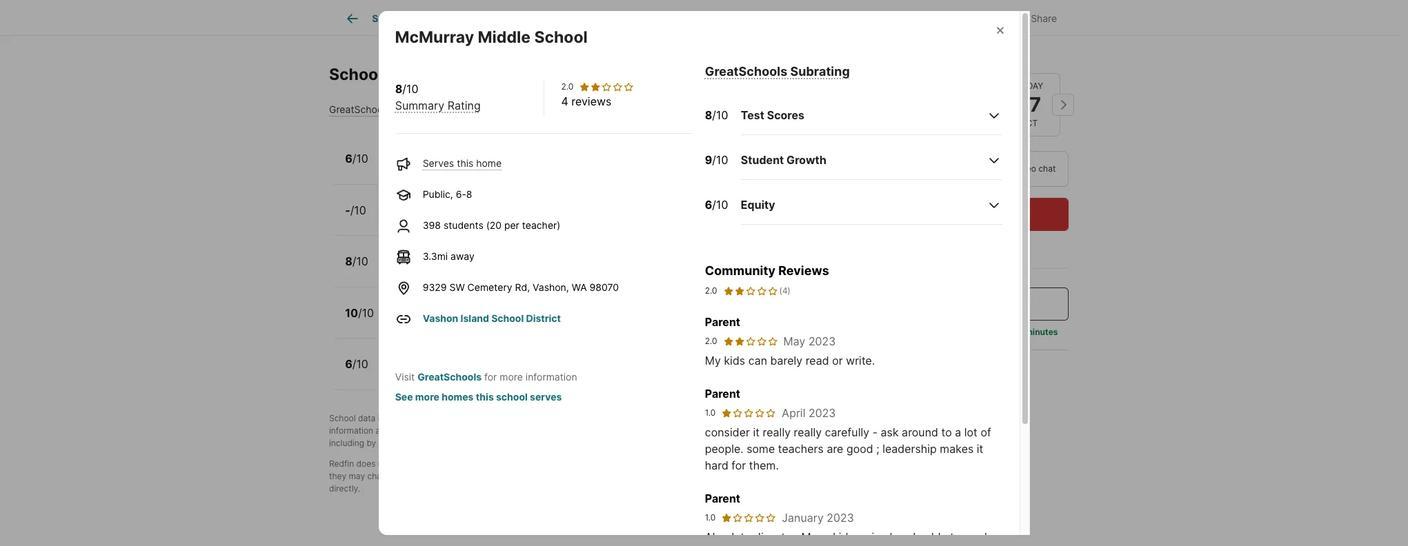Task type: locate. For each thing, give the bounding box(es) containing it.
by up does
[[367, 438, 376, 448]]

0 horizontal spatial kids
[[724, 354, 746, 368]]

2023 up districts,
[[809, 406, 836, 420]]

6 down 9
[[705, 198, 713, 212]]

summary
[[395, 99, 445, 112], [393, 104, 436, 115]]

student growth button
[[741, 141, 1003, 180]]

information up including
[[329, 426, 374, 436]]

12 inside 6 /10 public, 9-12 • serves this home • 3.6mi
[[427, 367, 438, 378]]

rating 2.0 out of 5 element for 4 reviews
[[579, 81, 634, 92]]

school up the nonprofit
[[496, 391, 528, 403]]

redfin up they
[[329, 459, 354, 469]]

island down cemetery on the bottom left of the page
[[461, 313, 489, 324]]

vashon for high
[[384, 300, 425, 314]]

this left per
[[482, 212, 499, 224]]

3 parent from the top
[[705, 492, 741, 506]]

mcmurray middle school element
[[395, 11, 604, 47]]

serves this home link
[[423, 157, 502, 169]]

public, inside chautauqua elementary school public, prek-5 • serves this home • 3.3mi
[[384, 161, 414, 173]]

option
[[853, 151, 954, 187]]

island inside mcmurray middle school dialog
[[461, 313, 489, 324]]

9- inside vashon island high school public, 9-12 • serves this home • 3.6mi
[[417, 315, 427, 327]]

read inside absolute disaster. many kids arrive barely able to read or
[[964, 531, 988, 544]]

parent up my
[[705, 315, 741, 329]]

leadership
[[883, 442, 937, 456]]

1 1.0 from the top
[[705, 408, 716, 418]]

growth
[[787, 153, 827, 167]]

schools down "renters"
[[726, 426, 756, 436]]

middle inside dialog
[[478, 27, 531, 47]]

12 down 9329
[[427, 315, 438, 327]]

school inside first step, and conduct their own investigation to determine their desired schools or school districts, including by contacting and visiting the schools themselves.
[[769, 426, 795, 436]]

tour
[[982, 164, 999, 174]]

parent for absolute
[[705, 492, 741, 506]]

not up change
[[378, 459, 391, 469]]

• down 9329
[[441, 315, 446, 327]]

1 horizontal spatial 6-
[[456, 188, 466, 200]]

0 horizontal spatial island
[[427, 300, 460, 314]]

public, inside vashon island high school public, 9-12 • serves this home • 3.6mi
[[384, 315, 414, 327]]

see more homes this school serves
[[395, 391, 562, 403]]

1 vertical spatial for
[[732, 459, 746, 473]]

0 vertical spatial it
[[753, 426, 760, 440]]

good
[[847, 442, 874, 456]]

1 vertical spatial middle
[[441, 249, 478, 262]]

read
[[806, 354, 829, 368], [964, 531, 988, 544]]

information inside , a nonprofit organization. redfin recommends buyers and renters use greatschools information and ratings as a
[[329, 426, 374, 436]]

8 up 9329
[[427, 264, 433, 276]]

1 vertical spatial read
[[964, 531, 988, 544]]

home up see more homes this school serves
[[502, 367, 528, 378]]

tour via video chat list box
[[853, 151, 1069, 187]]

mcmurray inside dialog
[[395, 27, 474, 47]]

guaranteed
[[446, 471, 491, 482]]

1 vertical spatial 6 /10
[[705, 198, 728, 212]]

read down may 2023
[[806, 354, 829, 368]]

1 vertical spatial 3.6mi
[[539, 367, 564, 378]]

1 horizontal spatial the
[[733, 471, 746, 482]]

island inside vashon island high school public, 9-12 • serves this home • 3.6mi
[[427, 300, 460, 314]]

schedule tour
[[924, 208, 998, 222]]

0 vertical spatial barely
[[771, 354, 803, 368]]

school down reference
[[748, 471, 774, 482]]

home down elementary
[[512, 161, 538, 173]]

for up see more homes this school serves
[[485, 371, 497, 383]]

mcmurray middle school
[[395, 27, 588, 47]]

the inside guaranteed to be accurate. to verify school enrollment eligibility, contact the school district directly.
[[733, 471, 746, 482]]

2 rating 1.0 out of 5 element from the top
[[721, 513, 777, 524]]

the down step,
[[470, 438, 482, 448]]

summary inside 8 /10 summary rating
[[395, 99, 445, 112]]

can
[[749, 354, 768, 368]]

kids right my
[[724, 354, 746, 368]]

away
[[451, 250, 475, 262]]

to right able
[[951, 531, 961, 544]]

0 horizontal spatial be
[[503, 471, 513, 482]]

2 vertical spatial parent
[[705, 492, 741, 506]]

2023 up absolute disaster. many kids arrive barely able to read or
[[827, 511, 854, 525]]

and down endorse
[[399, 471, 413, 482]]

3.3mi inside mcmurray middle school dialog
[[423, 250, 448, 262]]

share
[[1031, 12, 1057, 24]]

0 vertical spatial information
[[526, 371, 577, 383]]

6 /10
[[345, 152, 368, 166], [705, 198, 728, 212]]

0 vertical spatial mcmurray
[[395, 27, 474, 47]]

parent down contact
[[705, 492, 741, 506]]

1 horizontal spatial more
[[500, 371, 523, 383]]

2 really from the left
[[794, 426, 822, 440]]

this up guaranteed at left bottom
[[480, 459, 494, 469]]

visit
[[395, 371, 415, 383]]

organization.
[[537, 413, 588, 424]]

10 /10
[[345, 306, 374, 320]]

2 vertical spatial are
[[416, 471, 428, 482]]

8 up 10
[[345, 255, 352, 268]]

2 vertical spatial 12
[[427, 367, 438, 378]]

redfin up investigation
[[590, 413, 615, 424]]

12 inside vashon island high school public, 9-12 • serves this home • 3.6mi
[[427, 315, 438, 327]]

9-
[[417, 315, 427, 327], [417, 367, 427, 378]]

greatschools
[[705, 64, 788, 79], [329, 104, 391, 115], [418, 371, 482, 383], [435, 413, 488, 424], [763, 413, 816, 424]]

mcmurray for mcmurray middle school public, 6-8 • serves this home • 3.3mi
[[384, 249, 439, 262]]

2 9- from the top
[[417, 367, 427, 378]]

2 vertical spatial rating 2.0 out of 5 element
[[723, 336, 778, 347]]

to up makes
[[942, 426, 952, 440]]

video
[[1015, 164, 1037, 174]]

serves
[[530, 391, 562, 403]]

1 horizontal spatial 8 /10
[[705, 109, 728, 122]]

2.0 down community
[[705, 286, 717, 296]]

2.0 for 4
[[561, 81, 574, 92]]

2023 for may 2023
[[809, 335, 836, 348]]

as right ratings in the left bottom of the page
[[422, 426, 431, 436]]

0 vertical spatial 2.0
[[561, 81, 574, 92]]

rating 1.0 out of 5 element
[[721, 408, 777, 419], [721, 513, 777, 524]]

- left the ask
[[873, 426, 878, 440]]

1 horizontal spatial -
[[873, 426, 878, 440]]

1 vertical spatial parent
[[705, 387, 741, 401]]

intended
[[666, 459, 701, 469]]

•
[[450, 161, 456, 173], [540, 161, 546, 173], [440, 212, 445, 224], [530, 212, 535, 224], [436, 264, 442, 276], [526, 264, 531, 276], [441, 315, 446, 327], [530, 315, 536, 327], [441, 367, 446, 378], [530, 367, 536, 378]]

or down use
[[758, 426, 767, 436]]

3.6mi down the vashon,
[[539, 315, 564, 327]]

desired
[[695, 426, 724, 436]]

1 vertical spatial 8 /10
[[345, 255, 368, 268]]

read right able
[[964, 531, 988, 544]]

serves inside 6 /10 public, 9-12 • serves this home • 3.6mi
[[449, 367, 480, 378]]

this inside 6 /10 public, 9-12 • serves this home • 3.6mi
[[483, 367, 499, 378]]

3.6mi up the serves
[[539, 367, 564, 378]]

this
[[457, 157, 474, 169], [493, 161, 509, 173], [482, 212, 499, 224], [478, 264, 495, 276], [483, 315, 499, 327], [483, 367, 499, 378], [476, 391, 494, 403], [480, 459, 494, 469]]

1 tab from the left
[[421, 2, 495, 35]]

next image
[[1053, 94, 1075, 116]]

to
[[554, 471, 564, 482]]

3.3mi left away
[[423, 250, 448, 262]]

rating
[[448, 99, 481, 112], [439, 104, 468, 115]]

None button
[[861, 72, 924, 137], [930, 73, 992, 137], [998, 73, 1061, 137], [861, 72, 924, 137], [930, 73, 992, 137], [998, 73, 1061, 137]]

0 horizontal spatial for
[[485, 371, 497, 383]]

information
[[526, 371, 577, 383], [329, 426, 374, 436]]

0 horizontal spatial more
[[415, 391, 440, 403]]

98070
[[590, 281, 619, 293]]

9- right visit
[[417, 367, 427, 378]]

information inside mcmurray middle school dialog
[[526, 371, 577, 383]]

0 vertical spatial are
[[827, 442, 844, 456]]

0 vertical spatial as
[[422, 426, 431, 436]]

0 vertical spatial rating 1.0 out of 5 element
[[721, 408, 777, 419]]

not down redfin does not endorse or guarantee this information.
[[430, 471, 443, 482]]

1 vertical spatial 2023
[[809, 406, 836, 420]]

• up homes
[[441, 367, 446, 378]]

be inside guaranteed to be accurate. to verify school enrollment eligibility, contact the school district directly.
[[503, 471, 513, 482]]

0 vertical spatial by
[[423, 413, 433, 424]]

mcmurray middle school dialog
[[379, 11, 1030, 547]]

home right 5
[[476, 157, 502, 169]]

1.0 up 'desired'
[[705, 408, 716, 418]]

12 right visit
[[427, 367, 438, 378]]

1 rating 1.0 out of 5 element from the top
[[721, 408, 777, 419]]

vashon inside vashon island high school public, 9-12 • serves this home • 3.6mi
[[384, 300, 425, 314]]

are up enrollment
[[651, 459, 664, 469]]

home inside family link public, k-12 • serves this home • 3.7mi
[[501, 212, 527, 224]]

12
[[427, 212, 437, 224], [427, 315, 438, 327], [427, 367, 438, 378]]

1 horizontal spatial are
[[651, 459, 664, 469]]

vashon
[[384, 300, 425, 314], [423, 313, 459, 324]]

6 /10 left equity at the top of the page
[[705, 198, 728, 212]]

mcmurray down the 398
[[384, 249, 439, 262]]

0 vertical spatial kids
[[724, 354, 746, 368]]

mcmurray inside mcmurray middle school public, 6-8 • serves this home • 3.3mi
[[384, 249, 439, 262]]

sw
[[450, 281, 465, 293]]

high
[[462, 300, 487, 314]]

island for high
[[427, 300, 460, 314]]

their down buyers
[[674, 426, 692, 436]]

0 horizontal spatial 8 /10
[[345, 255, 368, 268]]

3.3mi for elementary
[[549, 161, 574, 173]]

this inside mcmurray middle school public, 6-8 • serves this home • 3.3mi
[[478, 264, 495, 276]]

2023 right may
[[809, 335, 836, 348]]

0 horizontal spatial information
[[329, 426, 374, 436]]

1 vertical spatial mcmurray
[[384, 249, 439, 262]]

1.0 for absolute disaster. many kids arrive barely able to read or
[[705, 513, 716, 523]]

1 horizontal spatial it
[[977, 442, 984, 456]]

as
[[422, 426, 431, 436], [747, 459, 756, 469]]

1 horizontal spatial barely
[[890, 531, 922, 544]]

1 vertical spatial 2.0
[[705, 286, 717, 296]]

0 horizontal spatial 6-
[[417, 264, 427, 276]]

as inside school service boundaries are intended to be used as a reference only; they may change and are not
[[747, 459, 756, 469]]

rating 1.0 out of 5 element up absolute
[[721, 513, 777, 524]]

3.3mi inside chautauqua elementary school public, prek-5 • serves this home • 3.3mi
[[549, 161, 574, 173]]

parent for consider
[[705, 387, 741, 401]]

2023 for april 2023
[[809, 406, 836, 420]]

0 horizontal spatial are
[[416, 471, 428, 482]]

tab
[[421, 2, 495, 35], [495, 2, 598, 35], [598, 2, 708, 35], [708, 2, 777, 35]]

wa
[[572, 281, 587, 293]]

12 inside family link public, k-12 • serves this home • 3.7mi
[[427, 212, 437, 224]]

8 /10 inside mcmurray middle school dialog
[[705, 109, 728, 122]]

greatschools summary rating
[[329, 104, 468, 115]]

school
[[534, 27, 588, 47], [517, 146, 554, 160], [481, 249, 518, 262], [490, 300, 527, 314], [492, 313, 524, 324], [329, 413, 356, 424], [546, 459, 572, 469]]

1 vertical spatial 9-
[[417, 367, 427, 378]]

0 vertical spatial 6
[[345, 152, 352, 166]]

for down people.
[[732, 459, 746, 473]]

- /10
[[345, 203, 366, 217]]

and down ','
[[480, 426, 495, 436]]

rating 2.0 out of 5 element for may 2023
[[723, 336, 778, 347]]

0 vertical spatial 3.6mi
[[539, 315, 564, 327]]

1 vertical spatial are
[[651, 459, 664, 469]]

their up themselves.
[[531, 426, 549, 436]]

for inside 'consider it really really carefully - ask around to a lot of people. some teachers are good ; leadership makes it hard for them.'
[[732, 459, 746, 473]]

1 vertical spatial the
[[733, 471, 746, 482]]

information up the serves
[[526, 371, 577, 383]]

1 vertical spatial information
[[329, 426, 374, 436]]

are down endorse
[[416, 471, 428, 482]]

greatschools up districts,
[[763, 413, 816, 424]]

0 vertical spatial 2023
[[809, 335, 836, 348]]

1 vertical spatial kids
[[833, 531, 854, 544]]

prek-
[[417, 161, 442, 173]]

greatschools inside , a nonprofit organization. redfin recommends buyers and renters use greatschools information and ratings as a
[[763, 413, 816, 424]]

1 vertical spatial by
[[367, 438, 376, 448]]

0 horizontal spatial read
[[806, 354, 829, 368]]

2 vertical spatial 3.3mi
[[534, 264, 559, 276]]

• down 9329 sw cemetery rd, vashon, wa 98070
[[530, 315, 536, 327]]

schedule tour button
[[853, 198, 1069, 231]]

reference
[[765, 459, 803, 469]]

rating 2.0 out of 5 element up can
[[723, 336, 778, 347]]

middle inside mcmurray middle school public, 6-8 • serves this home • 3.3mi
[[441, 249, 478, 262]]

january 2023
[[782, 511, 854, 525]]

absolute
[[705, 531, 751, 544]]

2 3.6mi from the top
[[539, 367, 564, 378]]

parent up "renters"
[[705, 387, 741, 401]]

0 horizontal spatial by
[[367, 438, 376, 448]]

contact
[[701, 471, 731, 482]]

2 horizontal spatial are
[[827, 442, 844, 456]]

to inside absolute disaster. many kids arrive barely able to read or
[[951, 531, 961, 544]]

contacting
[[379, 438, 420, 448]]

nonprofit
[[500, 413, 535, 424]]

6 down 10
[[345, 358, 352, 371]]

greatschools up test
[[705, 64, 788, 79]]

1 3.6mi from the top
[[539, 315, 564, 327]]

• up 3.7mi
[[540, 161, 546, 173]]

chautauqua elementary school public, prek-5 • serves this home • 3.3mi
[[384, 146, 574, 173]]

school service boundaries are intended to be used as a reference only; they may change and are not
[[329, 459, 824, 482]]

rating 1.0 out of 5 element for consider
[[721, 408, 777, 419]]

1 vertical spatial as
[[747, 459, 756, 469]]

0 vertical spatial the
[[470, 438, 482, 448]]

kids right many
[[833, 531, 854, 544]]

0 vertical spatial redfin
[[590, 413, 615, 424]]

1 parent from the top
[[705, 315, 741, 329]]

1 horizontal spatial information
[[526, 371, 577, 383]]

1 vertical spatial 1.0
[[705, 513, 716, 523]]

mcmurray middle school public, 6-8 • serves this home • 3.3mi
[[384, 249, 559, 276]]

island down 9329
[[427, 300, 460, 314]]

search
[[372, 13, 405, 24]]

test scores
[[741, 109, 805, 122]]

;
[[877, 442, 880, 456]]

0 horizontal spatial as
[[422, 426, 431, 436]]

the inside first step, and conduct their own investigation to determine their desired schools or school districts, including by contacting and visiting the schools themselves.
[[470, 438, 482, 448]]

8 /10
[[705, 109, 728, 122], [345, 255, 368, 268]]

0 vertical spatial 12
[[427, 212, 437, 224]]

12 for link
[[427, 212, 437, 224]]

/10 inside 8 /10 summary rating
[[403, 82, 419, 96]]

rating 2.0 out of 5 element
[[579, 81, 634, 92], [723, 285, 778, 297], [723, 336, 778, 347]]

0 horizontal spatial not
[[378, 459, 391, 469]]

or inside first step, and conduct their own investigation to determine their desired schools or school districts, including by contacting and visiting the schools themselves.
[[758, 426, 767, 436]]

• down 3.3mi away
[[436, 264, 442, 276]]

0 horizontal spatial redfin
[[329, 459, 354, 469]]

1 vertical spatial be
[[503, 471, 513, 482]]

/10
[[403, 82, 419, 96], [713, 109, 728, 122], [352, 152, 368, 166], [713, 153, 728, 167], [713, 198, 728, 212], [350, 203, 366, 217], [352, 255, 368, 268], [358, 306, 374, 320], [352, 358, 368, 371]]

it down use
[[753, 426, 760, 440]]

or right endorse
[[428, 459, 436, 469]]

0 vertical spatial 6 /10
[[345, 152, 368, 166]]

1 horizontal spatial schools
[[726, 426, 756, 436]]

2 parent from the top
[[705, 387, 741, 401]]

school down april
[[769, 426, 795, 436]]

renters
[[717, 413, 745, 424]]

serves inside chautauqua elementary school public, prek-5 • serves this home • 3.3mi
[[459, 161, 490, 173]]

0 vertical spatial middle
[[478, 27, 531, 47]]

3.6mi
[[539, 315, 564, 327], [539, 367, 564, 378]]

2.0 for may
[[705, 336, 717, 346]]

12 down link
[[427, 212, 437, 224]]

8 /10 left test
[[705, 109, 728, 122]]

0 vertical spatial for
[[485, 371, 497, 383]]

1 horizontal spatial kids
[[833, 531, 854, 544]]

mcmurray
[[395, 27, 474, 47], [384, 249, 439, 262]]

- inside 'consider it really really carefully - ask around to a lot of people. some teachers are good ; leadership makes it hard for them.'
[[873, 426, 878, 440]]

6- up 9329
[[417, 264, 427, 276]]

home inside chautauqua elementary school public, prek-5 • serves this home • 3.3mi
[[512, 161, 538, 173]]

1 horizontal spatial redfin
[[590, 413, 615, 424]]

really up some
[[763, 426, 791, 440]]

1 vertical spatial schools
[[485, 438, 515, 448]]

a
[[493, 413, 497, 424], [433, 426, 438, 436], [955, 426, 962, 440], [758, 459, 763, 469]]

use
[[747, 413, 761, 424]]

1 vertical spatial -
[[873, 426, 878, 440]]

2 1.0 from the top
[[705, 513, 716, 523]]

0 horizontal spatial it
[[753, 426, 760, 440]]

0 horizontal spatial schools
[[485, 438, 515, 448]]

0 vertical spatial rating 2.0 out of 5 element
[[579, 81, 634, 92]]

barely left able
[[890, 531, 922, 544]]

1 horizontal spatial be
[[713, 459, 723, 469]]

arrive
[[858, 531, 887, 544]]

rating 2.0 out of 5 element up the reviews
[[579, 81, 634, 92]]

redfin inside , a nonprofit organization. redfin recommends buyers and renters use greatschools information and ratings as a
[[590, 413, 615, 424]]

3.3mi inside mcmurray middle school public, 6-8 • serves this home • 3.3mi
[[534, 264, 559, 276]]

1 9- from the top
[[417, 315, 427, 327]]

1 horizontal spatial as
[[747, 459, 756, 469]]

9- down 9329
[[417, 315, 427, 327]]

6- right link
[[456, 188, 466, 200]]

school inside vashon island high school public, 9-12 • serves this home • 3.6mi
[[490, 300, 527, 314]]

1 horizontal spatial 6 /10
[[705, 198, 728, 212]]

link
[[422, 197, 444, 211]]

1 horizontal spatial their
[[674, 426, 692, 436]]

1 horizontal spatial island
[[461, 313, 489, 324]]

vashon inside mcmurray middle school dialog
[[423, 313, 459, 324]]

students
[[444, 219, 484, 231]]

to down recommends
[[622, 426, 630, 436]]

1 vertical spatial not
[[430, 471, 443, 482]]

really up teachers
[[794, 426, 822, 440]]

be down the information.
[[503, 471, 513, 482]]

family link public, k-12 • serves this home • 3.7mi
[[384, 197, 562, 224]]

1.0 up absolute
[[705, 513, 716, 523]]

are down the carefully
[[827, 442, 844, 456]]

6 inside 6 /10 public, 9-12 • serves this home • 3.6mi
[[345, 358, 352, 371]]

search link
[[345, 10, 405, 27]]

hard
[[705, 459, 729, 473]]

serves inside mcmurray middle school dialog
[[423, 157, 454, 169]]

1 vertical spatial barely
[[890, 531, 922, 544]]

a inside school service boundaries are intended to be used as a reference only; they may change and are not
[[758, 459, 763, 469]]

home up 9329 sw cemetery rd, vashon, wa 98070
[[498, 264, 523, 276]]

2 vertical spatial 2023
[[827, 511, 854, 525]]

0 horizontal spatial really
[[763, 426, 791, 440]]

may
[[349, 471, 365, 482]]

this down elementary
[[493, 161, 509, 173]]

1 their from the left
[[531, 426, 549, 436]]

0 horizontal spatial the
[[470, 438, 482, 448]]

or right able
[[991, 531, 1002, 544]]

1 vertical spatial 12
[[427, 315, 438, 327]]

0 vertical spatial schools
[[726, 426, 756, 436]]

elementary
[[453, 146, 514, 160]]

reviews
[[572, 94, 612, 108]]

5
[[442, 161, 448, 173]]

2 tab from the left
[[495, 2, 598, 35]]

1 vertical spatial rating 1.0 out of 5 element
[[721, 513, 777, 524]]

3.3mi up the vashon,
[[534, 264, 559, 276]]

accurate.
[[515, 471, 552, 482]]

6 /10 up - /10
[[345, 152, 368, 166]]

3 tab from the left
[[598, 2, 708, 35]]

it down of
[[977, 442, 984, 456]]

1 vertical spatial 6
[[705, 198, 713, 212]]

1 horizontal spatial read
[[964, 531, 988, 544]]

0 vertical spatial 8 /10
[[705, 109, 728, 122]]

4 tab from the left
[[708, 2, 777, 35]]

barely
[[771, 354, 803, 368], [890, 531, 922, 544]]

1 horizontal spatial by
[[423, 413, 433, 424]]

my
[[705, 354, 721, 368]]

makes
[[940, 442, 974, 456]]

school inside school service boundaries are intended to be used as a reference only; they may change and are not
[[546, 459, 572, 469]]

this down visit greatschools for more information at bottom
[[476, 391, 494, 403]]

tour
[[976, 208, 998, 222]]

0 vertical spatial not
[[378, 459, 391, 469]]

0 vertical spatial 1.0
[[705, 408, 716, 418]]

3.3mi up 3.7mi
[[549, 161, 574, 173]]

and up redfin does not endorse or guarantee this information.
[[423, 438, 437, 448]]



Task type: describe. For each thing, give the bounding box(es) containing it.
greatschools subrating
[[705, 64, 850, 79]]

disaster.
[[754, 531, 799, 544]]

buyers
[[671, 413, 698, 424]]

not inside school service boundaries are intended to be used as a reference only; they may change and are not
[[430, 471, 443, 482]]

1.0 for consider it really really carefully - ask around to a lot of people. some teachers are good ; leadership makes it hard for them.
[[705, 408, 716, 418]]

school down "service"
[[590, 471, 616, 482]]

home inside mcmurray middle school dialog
[[476, 157, 502, 169]]

a left first
[[433, 426, 438, 436]]

6 inside mcmurray middle school dialog
[[705, 198, 713, 212]]

chautauqua
[[384, 146, 450, 160]]

endorse
[[393, 459, 425, 469]]

middle for mcmurray middle school public, 6-8 • serves this home • 3.3mi
[[441, 249, 478, 262]]

home inside 6 /10 public, 9-12 • serves this home • 3.6mi
[[502, 367, 528, 378]]

conduct
[[497, 426, 529, 436]]

this right 5
[[457, 157, 474, 169]]

barely inside absolute disaster. many kids arrive barely able to read or
[[890, 531, 922, 544]]

• down link
[[440, 212, 445, 224]]

vashon island school district link
[[423, 313, 561, 324]]

6 /10 public, 9-12 • serves this home • 3.6mi
[[345, 358, 564, 378]]

this inside chautauqua elementary school public, prek-5 • serves this home • 3.3mi
[[493, 161, 509, 173]]

are inside 'consider it really really carefully - ask around to a lot of people. some teachers are good ; leadership makes it hard for them.'
[[827, 442, 844, 456]]

to inside guaranteed to be accurate. to verify school enrollment eligibility, contact the school district directly.
[[493, 471, 501, 482]]

home inside mcmurray middle school public, 6-8 • serves this home • 3.3mi
[[498, 264, 523, 276]]

0 horizontal spatial barely
[[771, 354, 803, 368]]

8 left test
[[705, 109, 713, 122]]

3.6mi inside 6 /10 public, 9-12 • serves this home • 3.6mi
[[539, 367, 564, 378]]

this inside vashon island high school public, 9-12 • serves this home • 3.6mi
[[483, 315, 499, 327]]

information.
[[497, 459, 543, 469]]

and down is
[[376, 426, 390, 436]]

be inside school service boundaries are intended to be used as a reference only; they may change and are not
[[713, 459, 723, 469]]

vashon island school district
[[423, 313, 561, 324]]

consider it really really carefully - ask around to a lot of people. some teachers are good ; leadership makes it hard for them.
[[705, 426, 992, 473]]

1 vertical spatial it
[[977, 442, 984, 456]]

school inside mcmurray middle school public, 6-8 • serves this home • 3.3mi
[[481, 249, 518, 262]]

some
[[747, 442, 775, 456]]

test
[[741, 109, 765, 122]]

or inside absolute disaster. many kids arrive barely able to read or
[[991, 531, 1002, 544]]

public, inside family link public, k-12 • serves this home • 3.7mi
[[384, 212, 414, 224]]

1 vertical spatial rating 2.0 out of 5 element
[[723, 285, 778, 297]]

a inside 'consider it really really carefully - ask around to a lot of people. some teachers are good ; leadership makes it hard for them.'
[[955, 426, 962, 440]]

(4)
[[780, 286, 791, 296]]

• up the serves
[[530, 367, 536, 378]]

12 for /10
[[427, 367, 438, 378]]

via
[[1002, 164, 1013, 174]]

greatschools up homes
[[418, 371, 482, 383]]

6- inside mcmurray middle school public, 6-8 • serves this home • 3.3mi
[[417, 264, 427, 276]]

4 reviews
[[561, 94, 612, 108]]

24
[[1013, 327, 1024, 338]]

lot
[[965, 426, 978, 440]]

vashon for school
[[423, 313, 459, 324]]

directly.
[[329, 484, 360, 494]]

3.6mi inside vashon island high school public, 9-12 • serves this home • 3.6mi
[[539, 315, 564, 327]]

community
[[705, 264, 776, 278]]

0 horizontal spatial 6 /10
[[345, 152, 368, 166]]

8 up students at the left of the page
[[466, 188, 472, 200]]

/10 inside 6 /10 public, 9-12 • serves this home • 3.6mi
[[352, 358, 368, 371]]

1 really from the left
[[763, 426, 791, 440]]

see more homes this school serves link
[[395, 391, 562, 403]]

teacher)
[[522, 219, 561, 231]]

8 inside mcmurray middle school public, 6-8 • serves this home • 3.3mi
[[427, 264, 433, 276]]

and up 'desired'
[[700, 413, 715, 424]]

8 inside 8 /10 summary rating
[[395, 82, 403, 96]]

(20
[[486, 219, 502, 231]]

rating inside 8 /10 summary rating
[[448, 99, 481, 112]]

school inside chautauqua elementary school public, prek-5 • serves this home • 3.3mi
[[517, 146, 554, 160]]

serves inside mcmurray middle school public, 6-8 • serves this home • 3.3mi
[[444, 264, 476, 276]]

write.
[[846, 354, 875, 368]]

search tab list
[[329, 0, 788, 35]]

rating 1.0 out of 5 element for absolute
[[721, 513, 777, 524]]

to inside 'consider it really really carefully - ask around to a lot of people. some teachers are good ; leadership makes it hard for them.'
[[942, 426, 952, 440]]

as inside , a nonprofit organization. redfin recommends buyers and renters use greatschools information and ratings as a
[[422, 426, 431, 436]]

april
[[782, 406, 806, 420]]

school inside mcmurray middle school dialog
[[496, 391, 528, 403]]

• left 3.7mi
[[530, 212, 535, 224]]

• up rd,
[[526, 264, 531, 276]]

does
[[357, 459, 376, 469]]

people.
[[705, 442, 744, 456]]

per
[[504, 219, 520, 231]]

equity
[[741, 198, 775, 212]]

and inside school service boundaries are intended to be used as a reference only; they may change and are not
[[399, 471, 413, 482]]

2023 for january 2023
[[827, 511, 854, 525]]

island for school
[[461, 313, 489, 324]]

greatschools up step,
[[435, 413, 488, 424]]

many
[[802, 531, 830, 544]]

public, inside mcmurray middle school public, 6-8 • serves this home • 3.3mi
[[384, 264, 414, 276]]

this inside family link public, k-12 • serves this home • 3.7mi
[[482, 212, 499, 224]]

see
[[395, 391, 413, 403]]

january
[[782, 511, 824, 525]]

• right 5
[[450, 161, 456, 173]]

middle for mcmurray middle school
[[478, 27, 531, 47]]

0 vertical spatial -
[[345, 203, 350, 217]]

boundaries
[[605, 459, 649, 469]]

guaranteed to be accurate. to verify school enrollment eligibility, contact the school district directly.
[[329, 471, 803, 494]]

teachers
[[778, 442, 824, 456]]

k-
[[417, 212, 427, 224]]

or left "write."
[[832, 354, 843, 368]]

investigation
[[570, 426, 620, 436]]

serves this home
[[423, 157, 502, 169]]

,
[[488, 413, 490, 424]]

districts,
[[797, 426, 831, 436]]

including
[[329, 438, 364, 448]]

equity button
[[741, 186, 1003, 225]]

0 vertical spatial more
[[500, 371, 523, 383]]

greatschools subrating link
[[705, 64, 850, 79]]

public, inside 6 /10 public, 9-12 • serves this home • 3.6mi
[[384, 367, 414, 378]]

visit greatschools for more information
[[395, 371, 577, 383]]

9- inside 6 /10 public, 9-12 • serves this home • 3.6mi
[[417, 367, 427, 378]]

kids inside absolute disaster. many kids arrive barely able to read or
[[833, 531, 854, 544]]

is
[[378, 413, 384, 424]]

greatschools summary rating link
[[329, 104, 468, 115]]

3.3mi for middle
[[534, 264, 559, 276]]

may
[[784, 335, 806, 348]]

family
[[384, 197, 419, 211]]

tour via video chat
[[982, 164, 1056, 174]]

mcmurray for mcmurray middle school
[[395, 27, 474, 47]]

6 /10 inside mcmurray middle school dialog
[[705, 198, 728, 212]]

public, inside mcmurray middle school dialog
[[423, 188, 453, 200]]

24 minutes
[[1013, 327, 1058, 338]]

2 their from the left
[[674, 426, 692, 436]]

community reviews
[[705, 264, 830, 278]]

6- inside mcmurray middle school dialog
[[456, 188, 466, 200]]

determine
[[632, 426, 672, 436]]

greatschools down schools
[[329, 104, 391, 115]]

able
[[925, 531, 948, 544]]

10
[[345, 306, 358, 320]]

27
[[1017, 92, 1042, 116]]

serves inside vashon island high school public, 9-12 • serves this home • 3.6mi
[[449, 315, 480, 327]]

ask
[[881, 426, 899, 440]]

to inside school service boundaries are intended to be used as a reference only; they may change and are not
[[703, 459, 711, 469]]

3.7mi
[[538, 212, 562, 224]]

to inside first step, and conduct their own investigation to determine their desired schools or school districts, including by contacting and visiting the schools themselves.
[[622, 426, 630, 436]]

share button
[[1000, 3, 1069, 31]]

398
[[423, 219, 441, 231]]

own
[[551, 426, 568, 436]]

4
[[561, 94, 569, 108]]

cemetery
[[468, 281, 513, 293]]

subrating
[[791, 64, 850, 79]]

absolute disaster. many kids arrive barely able to read or
[[705, 531, 1002, 547]]

a right ','
[[493, 413, 497, 424]]

by inside first step, and conduct their own investigation to determine their desired schools or school districts, including by contacting and visiting the schools themselves.
[[367, 438, 376, 448]]

398 students (20 per teacher)
[[423, 219, 561, 231]]

enrollment
[[618, 471, 660, 482]]

, a nonprofit organization. redfin recommends buyers and renters use greatschools information and ratings as a
[[329, 413, 816, 436]]

consider
[[705, 426, 750, 440]]

9 /10
[[705, 153, 728, 167]]

first
[[440, 426, 456, 436]]

parent for my
[[705, 315, 741, 329]]

data
[[358, 413, 376, 424]]

3.3mi away
[[423, 250, 475, 262]]

home inside vashon island high school public, 9-12 • serves this home • 3.6mi
[[502, 315, 528, 327]]

8 /10 summary rating
[[395, 82, 481, 112]]

schools
[[329, 65, 392, 84]]

serves inside family link public, k-12 • serves this home • 3.7mi
[[448, 212, 479, 224]]

service
[[574, 459, 603, 469]]



Task type: vqa. For each thing, say whether or not it's contained in the screenshot.
TOUR VIA VIDEO CHAT at the top of page
yes



